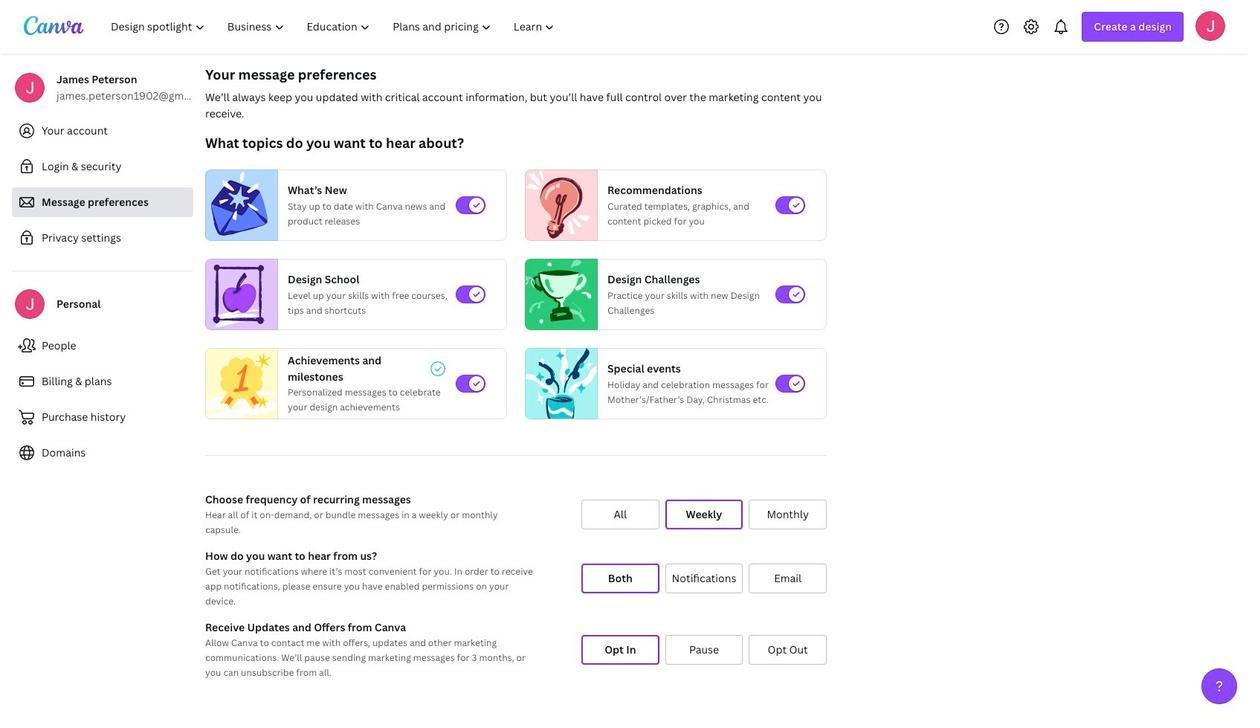 Task type: locate. For each thing, give the bounding box(es) containing it.
james peterson image
[[1196, 11, 1225, 41]]

None button
[[581, 500, 659, 529], [665, 500, 743, 529], [749, 500, 827, 529], [581, 564, 659, 593], [665, 564, 743, 593], [749, 564, 827, 593], [581, 635, 659, 665], [665, 635, 743, 665], [749, 635, 827, 665], [581, 500, 659, 529], [665, 500, 743, 529], [749, 500, 827, 529], [581, 564, 659, 593], [665, 564, 743, 593], [749, 564, 827, 593], [581, 635, 659, 665], [665, 635, 743, 665], [749, 635, 827, 665]]

topic image
[[206, 170, 271, 241], [526, 170, 591, 241], [206, 259, 271, 330], [526, 259, 591, 330], [206, 345, 277, 423], [526, 345, 597, 423]]



Task type: vqa. For each thing, say whether or not it's contained in the screenshot.
button
yes



Task type: describe. For each thing, give the bounding box(es) containing it.
top level navigation element
[[101, 12, 568, 42]]



